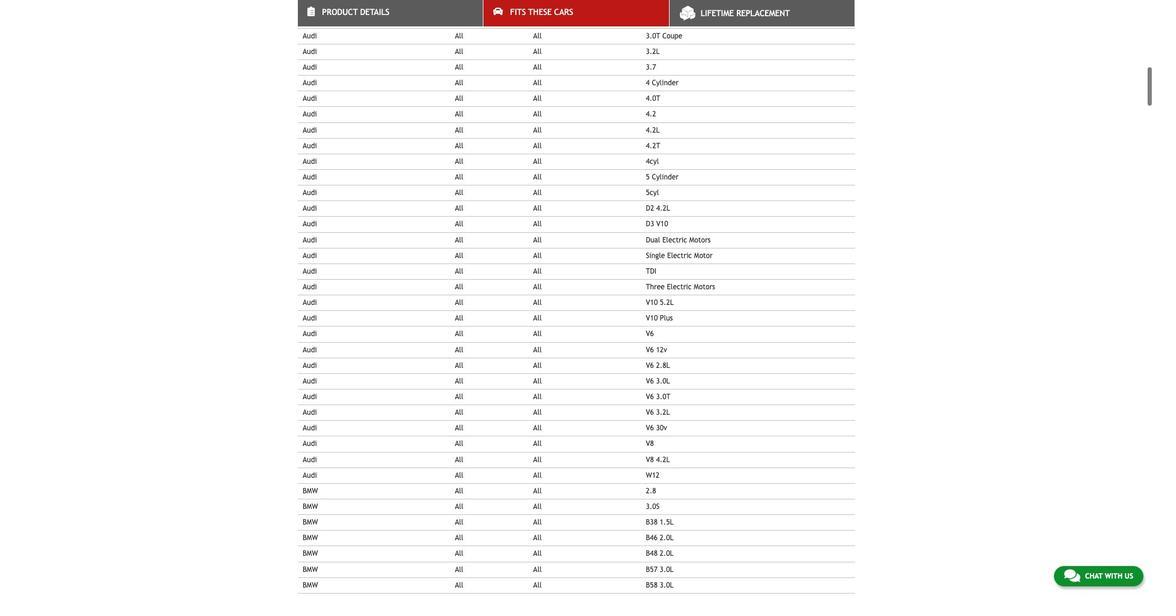 Task type: describe. For each thing, give the bounding box(es) containing it.
audi for d2 4.2l
[[303, 204, 317, 213]]

sportback
[[662, 0, 694, 9]]

audi for v10 5.2l
[[303, 299, 317, 307]]

v10 for plus
[[646, 314, 658, 323]]

3.0l for v6 3.0l
[[656, 377, 670, 386]]

electric for dual
[[662, 236, 687, 244]]

d3 v10
[[646, 220, 668, 229]]

three electric motors
[[646, 283, 715, 291]]

v6 2.8l
[[646, 361, 670, 370]]

2.8
[[646, 487, 656, 495]]

3.7
[[646, 63, 656, 72]]

motor
[[694, 252, 713, 260]]

tdi
[[646, 267, 657, 276]]

audi for w12
[[303, 471, 317, 480]]

4 cylinder
[[646, 79, 679, 87]]

v6 3.0l
[[646, 377, 670, 386]]

v6 for v6 12v
[[646, 346, 654, 354]]

chat
[[1085, 572, 1103, 581]]

audi for v6 3.2l
[[303, 409, 317, 417]]

audi for single electric motor
[[303, 252, 317, 260]]

3.0t  sportback
[[646, 0, 694, 9]]

bmw for b46
[[303, 534, 318, 543]]

cars
[[554, 7, 573, 17]]

details
[[360, 7, 390, 17]]

v6 for v6 3.2l
[[646, 409, 654, 417]]

v6 30v
[[646, 424, 667, 433]]

d3
[[646, 220, 654, 229]]

audi for 3.0t coupe
[[303, 32, 317, 40]]

3.0l for b57 3.0l
[[660, 566, 674, 574]]

b57
[[646, 566, 658, 574]]

v6 for v6
[[646, 330, 654, 338]]

2.8l
[[656, 361, 670, 370]]

v6 3.0t
[[646, 393, 671, 401]]

chat with us
[[1085, 572, 1133, 581]]

0 vertical spatial 4.2l
[[646, 126, 660, 134]]

audi for 5 cylinder
[[303, 173, 317, 181]]

comments image
[[1064, 569, 1081, 583]]

v6 for v6 2.8l
[[646, 361, 654, 370]]

bmw for b57
[[303, 566, 318, 574]]

3.0t up the v6 3.2l
[[656, 393, 671, 401]]

audi for v8
[[303, 440, 317, 448]]

product details link
[[298, 0, 483, 26]]

30v
[[656, 424, 667, 433]]

cylinder for 5 cylinder
[[652, 173, 679, 181]]

motors for dual electric motors
[[689, 236, 711, 244]]

b38
[[646, 518, 658, 527]]

3.0s
[[646, 503, 660, 511]]

plus
[[660, 314, 673, 323]]

b46 2.0l
[[646, 534, 674, 543]]

4
[[646, 79, 650, 87]]

motors for three electric motors
[[694, 283, 715, 291]]

audi for v6
[[303, 330, 317, 338]]

b57 3.0l
[[646, 566, 674, 574]]

audi for 4.0t
[[303, 95, 317, 103]]

audi for three electric motors
[[303, 283, 317, 291]]

12v
[[656, 346, 667, 354]]

fits
[[510, 7, 526, 17]]

d2 4.2l
[[646, 204, 670, 213]]

audi for 3.0t cabriolet
[[303, 16, 317, 24]]

v10 plus
[[646, 314, 673, 323]]

0 vertical spatial v10
[[656, 220, 668, 229]]

3.0l for b58 3.0l
[[660, 581, 674, 590]]

dual
[[646, 236, 660, 244]]

v8 for v8
[[646, 440, 654, 448]]

1 bmw from the top
[[303, 487, 318, 495]]

5.2l
[[660, 299, 674, 307]]

cylinder for 4 cylinder
[[652, 79, 679, 87]]

d2
[[646, 204, 654, 213]]

audi for dual electric motors
[[303, 236, 317, 244]]



Task type: vqa. For each thing, say whether or not it's contained in the screenshot.


Task type: locate. For each thing, give the bounding box(es) containing it.
0 vertical spatial v8
[[646, 440, 654, 448]]

2.0l for b48 2.0l
[[660, 550, 674, 558]]

v6 for v6 30v
[[646, 424, 654, 433]]

v6 left 30v on the bottom right of the page
[[646, 424, 654, 433]]

audi for v8 4.2l
[[303, 456, 317, 464]]

b48 2.0l
[[646, 550, 674, 558]]

audi for 4.2t
[[303, 142, 317, 150]]

1 vertical spatial motors
[[694, 283, 715, 291]]

motors
[[689, 236, 711, 244], [694, 283, 715, 291]]

21 audi from the top
[[303, 314, 317, 323]]

coupe
[[662, 32, 683, 40]]

1 v6 from the top
[[646, 330, 654, 338]]

3.2l up 3.7
[[646, 47, 660, 56]]

audi for 3.2l
[[303, 47, 317, 56]]

v10 for 5.2l
[[646, 299, 658, 307]]

2.0l
[[660, 534, 674, 543], [660, 550, 674, 558]]

audi for 4.2l
[[303, 126, 317, 134]]

v6 for v6 3.0t
[[646, 393, 654, 401]]

v6 up the v6 3.2l
[[646, 393, 654, 401]]

2 vertical spatial v10
[[646, 314, 658, 323]]

lifetime replacement link
[[670, 0, 855, 26]]

4.0t
[[646, 95, 660, 103]]

9 audi from the top
[[303, 126, 317, 134]]

chat with us link
[[1054, 566, 1144, 587]]

audi for v6 3.0l
[[303, 377, 317, 386]]

1 2.0l from the top
[[660, 534, 674, 543]]

fits these cars link
[[484, 0, 669, 26]]

3.0l
[[656, 377, 670, 386], [660, 566, 674, 574], [660, 581, 674, 590]]

single
[[646, 252, 665, 260]]

11 audi from the top
[[303, 157, 317, 166]]

5cyl
[[646, 189, 659, 197]]

motors up motor
[[689, 236, 711, 244]]

audi for 3.0t  sportback
[[303, 0, 317, 9]]

v6 for v6 3.0l
[[646, 377, 654, 386]]

audi for v6 12v
[[303, 346, 317, 354]]

0 vertical spatial electric
[[662, 236, 687, 244]]

4 v6 from the top
[[646, 377, 654, 386]]

6 v6 from the top
[[646, 409, 654, 417]]

17 audi from the top
[[303, 252, 317, 260]]

2 v6 from the top
[[646, 346, 654, 354]]

v6 12v
[[646, 346, 667, 354]]

bmw
[[303, 487, 318, 495], [303, 503, 318, 511], [303, 518, 318, 527], [303, 534, 318, 543], [303, 550, 318, 558], [303, 566, 318, 574], [303, 581, 318, 590]]

b58 3.0l
[[646, 581, 674, 590]]

audi
[[303, 0, 317, 9], [303, 16, 317, 24], [303, 32, 317, 40], [303, 47, 317, 56], [303, 63, 317, 72], [303, 79, 317, 87], [303, 95, 317, 103], [303, 110, 317, 119], [303, 126, 317, 134], [303, 142, 317, 150], [303, 157, 317, 166], [303, 173, 317, 181], [303, 189, 317, 197], [303, 204, 317, 213], [303, 220, 317, 229], [303, 236, 317, 244], [303, 252, 317, 260], [303, 267, 317, 276], [303, 283, 317, 291], [303, 299, 317, 307], [303, 314, 317, 323], [303, 330, 317, 338], [303, 346, 317, 354], [303, 361, 317, 370], [303, 377, 317, 386], [303, 393, 317, 401], [303, 409, 317, 417], [303, 424, 317, 433], [303, 440, 317, 448], [303, 456, 317, 464], [303, 471, 317, 480]]

8 audi from the top
[[303, 110, 317, 119]]

4.2l for d2
[[656, 204, 670, 213]]

18 audi from the top
[[303, 267, 317, 276]]

v6 up v6 30v
[[646, 409, 654, 417]]

0 vertical spatial 3.0l
[[656, 377, 670, 386]]

25 audi from the top
[[303, 377, 317, 386]]

4.2l
[[646, 126, 660, 134], [656, 204, 670, 213], [656, 456, 670, 464]]

2 vertical spatial 3.0l
[[660, 581, 674, 590]]

w12
[[646, 471, 660, 480]]

1.5l
[[660, 518, 674, 527]]

3.0t for 3.0t cabriolet
[[646, 16, 660, 24]]

fits these cars
[[510, 7, 573, 17]]

v8 4.2l
[[646, 456, 670, 464]]

audi for tdi
[[303, 267, 317, 276]]

us
[[1125, 572, 1133, 581]]

0 vertical spatial cylinder
[[652, 79, 679, 87]]

22 audi from the top
[[303, 330, 317, 338]]

4cyl
[[646, 157, 659, 166]]

audi for 4 cylinder
[[303, 79, 317, 87]]

4.2l up w12
[[656, 456, 670, 464]]

lifetime
[[701, 8, 734, 18]]

15 audi from the top
[[303, 220, 317, 229]]

3.0t for 3.0t coupe
[[646, 32, 660, 40]]

2 2.0l from the top
[[660, 550, 674, 558]]

v6 left 12v
[[646, 346, 654, 354]]

cylinder right 4
[[652, 79, 679, 87]]

3.0l right b58
[[660, 581, 674, 590]]

14 audi from the top
[[303, 204, 317, 213]]

0 vertical spatial motors
[[689, 236, 711, 244]]

26 audi from the top
[[303, 393, 317, 401]]

1 vertical spatial v10
[[646, 299, 658, 307]]

1 vertical spatial cylinder
[[652, 173, 679, 181]]

product
[[322, 7, 358, 17]]

single electric motor
[[646, 252, 713, 260]]

10 audi from the top
[[303, 142, 317, 150]]

2 cylinder from the top
[[652, 173, 679, 181]]

3.0l right b57
[[660, 566, 674, 574]]

29 audi from the top
[[303, 440, 317, 448]]

audi for v10 plus
[[303, 314, 317, 323]]

lifetime replacement
[[701, 8, 790, 18]]

0 vertical spatial 3.2l
[[646, 47, 660, 56]]

v8
[[646, 440, 654, 448], [646, 456, 654, 464]]

v6 left 2.8l on the bottom right
[[646, 361, 654, 370]]

3.0t
[[646, 0, 660, 9], [646, 16, 660, 24], [646, 32, 660, 40], [656, 393, 671, 401]]

b58
[[646, 581, 658, 590]]

12 audi from the top
[[303, 173, 317, 181]]

7 v6 from the top
[[646, 424, 654, 433]]

1 audi from the top
[[303, 0, 317, 9]]

4 audi from the top
[[303, 47, 317, 56]]

electric
[[662, 236, 687, 244], [667, 252, 692, 260], [667, 283, 692, 291]]

electric for single
[[667, 252, 692, 260]]

v6 down v6 2.8l
[[646, 377, 654, 386]]

31 audi from the top
[[303, 471, 317, 480]]

bmw for b48
[[303, 550, 318, 558]]

4.2l for v8
[[656, 456, 670, 464]]

1 vertical spatial 3.0l
[[660, 566, 674, 574]]

electric up single electric motor
[[662, 236, 687, 244]]

audi for v6 30v
[[303, 424, 317, 433]]

audi for v6 3.0t
[[303, 393, 317, 401]]

b46
[[646, 534, 658, 543]]

cylinder right 5
[[652, 173, 679, 181]]

v6
[[646, 330, 654, 338], [646, 346, 654, 354], [646, 361, 654, 370], [646, 377, 654, 386], [646, 393, 654, 401], [646, 409, 654, 417], [646, 424, 654, 433]]

3.0t for 3.0t  sportback
[[646, 0, 660, 9]]

2.0l for b46 2.0l
[[660, 534, 674, 543]]

3 audi from the top
[[303, 32, 317, 40]]

b48
[[646, 550, 658, 558]]

electric down dual electric motors
[[667, 252, 692, 260]]

5 audi from the top
[[303, 63, 317, 72]]

3.0t coupe
[[646, 32, 683, 40]]

16 audi from the top
[[303, 236, 317, 244]]

1 vertical spatial v8
[[646, 456, 654, 464]]

30 audi from the top
[[303, 456, 317, 464]]

7 bmw from the top
[[303, 581, 318, 590]]

v6 up v6 12v
[[646, 330, 654, 338]]

6 audi from the top
[[303, 79, 317, 87]]

1 vertical spatial 2.0l
[[660, 550, 674, 558]]

5 bmw from the top
[[303, 550, 318, 558]]

bmw for b58
[[303, 581, 318, 590]]

5 cylinder
[[646, 173, 679, 181]]

1 cylinder from the top
[[652, 79, 679, 87]]

electric for three
[[667, 283, 692, 291]]

cylinder
[[652, 79, 679, 87], [652, 173, 679, 181]]

2 vertical spatial 4.2l
[[656, 456, 670, 464]]

3.2l up 30v on the bottom right of the page
[[656, 409, 670, 417]]

20 audi from the top
[[303, 299, 317, 307]]

2 vertical spatial electric
[[667, 283, 692, 291]]

2 v8 from the top
[[646, 456, 654, 464]]

all
[[533, 0, 542, 9], [533, 16, 542, 24], [455, 32, 463, 40], [533, 32, 542, 40], [455, 47, 463, 56], [533, 47, 542, 56], [455, 63, 463, 72], [533, 63, 542, 72], [455, 79, 463, 87], [533, 79, 542, 87], [455, 95, 463, 103], [533, 95, 542, 103], [455, 110, 463, 119], [533, 110, 542, 119], [455, 126, 463, 134], [533, 126, 542, 134], [455, 142, 463, 150], [533, 142, 542, 150], [455, 157, 463, 166], [533, 157, 542, 166], [455, 173, 463, 181], [533, 173, 542, 181], [455, 189, 463, 197], [533, 189, 542, 197], [455, 204, 463, 213], [533, 204, 542, 213], [455, 220, 463, 229], [533, 220, 542, 229], [455, 236, 463, 244], [533, 236, 542, 244], [455, 252, 463, 260], [533, 252, 542, 260], [455, 267, 463, 276], [533, 267, 542, 276], [455, 283, 463, 291], [533, 283, 542, 291], [455, 299, 463, 307], [533, 299, 542, 307], [455, 314, 463, 323], [533, 314, 542, 323], [455, 330, 463, 338], [533, 330, 542, 338], [455, 346, 463, 354], [533, 346, 542, 354], [455, 361, 463, 370], [533, 361, 542, 370], [455, 377, 463, 386], [533, 377, 542, 386], [455, 393, 463, 401], [533, 393, 542, 401], [455, 409, 463, 417], [533, 409, 542, 417], [455, 424, 463, 433], [533, 424, 542, 433], [455, 440, 463, 448], [533, 440, 542, 448], [455, 456, 463, 464], [533, 456, 542, 464], [455, 471, 463, 480], [533, 471, 542, 480], [455, 487, 463, 495], [533, 487, 542, 495], [455, 503, 463, 511], [533, 503, 542, 511], [455, 518, 463, 527], [533, 518, 542, 527], [455, 534, 463, 543], [533, 534, 542, 543], [455, 550, 463, 558], [533, 550, 542, 558], [455, 566, 463, 574], [533, 566, 542, 574], [455, 581, 463, 590], [533, 581, 542, 590]]

4 bmw from the top
[[303, 534, 318, 543]]

audi for v6 2.8l
[[303, 361, 317, 370]]

audi for 5cyl
[[303, 189, 317, 197]]

24 audi from the top
[[303, 361, 317, 370]]

product details
[[322, 7, 390, 17]]

audi for 4.2
[[303, 110, 317, 119]]

28 audi from the top
[[303, 424, 317, 433]]

v6 3.2l
[[646, 409, 670, 417]]

4.2t
[[646, 142, 660, 150]]

b38 1.5l
[[646, 518, 674, 527]]

0 vertical spatial 2.0l
[[660, 534, 674, 543]]

audi for d3 v10
[[303, 220, 317, 229]]

3.0t left coupe
[[646, 32, 660, 40]]

3.0t up 3.0t cabriolet
[[646, 0, 660, 9]]

dual electric motors
[[646, 236, 711, 244]]

6 bmw from the top
[[303, 566, 318, 574]]

19 audi from the top
[[303, 283, 317, 291]]

1 vertical spatial electric
[[667, 252, 692, 260]]

v10 right d3
[[656, 220, 668, 229]]

3.0t cabriolet
[[646, 16, 692, 24]]

these
[[528, 7, 552, 17]]

27 audi from the top
[[303, 409, 317, 417]]

audi for 4cyl
[[303, 157, 317, 166]]

4.2
[[646, 110, 656, 119]]

3.0t up 3.0t coupe on the right top of page
[[646, 16, 660, 24]]

v10 left 5.2l
[[646, 299, 658, 307]]

replacement
[[737, 8, 790, 18]]

with
[[1105, 572, 1123, 581]]

electric up 5.2l
[[667, 283, 692, 291]]

3.2l
[[646, 47, 660, 56], [656, 409, 670, 417]]

4.2l right d2
[[656, 204, 670, 213]]

audi for 3.7
[[303, 63, 317, 72]]

7 audi from the top
[[303, 95, 317, 103]]

3 v6 from the top
[[646, 361, 654, 370]]

v10 left plus
[[646, 314, 658, 323]]

2 audi from the top
[[303, 16, 317, 24]]

3 bmw from the top
[[303, 518, 318, 527]]

23 audi from the top
[[303, 346, 317, 354]]

cabriolet
[[662, 16, 692, 24]]

2.0l right the b48
[[660, 550, 674, 558]]

v8 down v6 30v
[[646, 440, 654, 448]]

2 bmw from the top
[[303, 503, 318, 511]]

5
[[646, 173, 650, 181]]

2.0l right b46
[[660, 534, 674, 543]]

1 v8 from the top
[[646, 440, 654, 448]]

motors down motor
[[694, 283, 715, 291]]

three
[[646, 283, 665, 291]]

1 vertical spatial 3.2l
[[656, 409, 670, 417]]

v10 5.2l
[[646, 299, 674, 307]]

5 v6 from the top
[[646, 393, 654, 401]]

v10
[[656, 220, 668, 229], [646, 299, 658, 307], [646, 314, 658, 323]]

13 audi from the top
[[303, 189, 317, 197]]

v8 up w12
[[646, 456, 654, 464]]

3.0l down 2.8l on the bottom right
[[656, 377, 670, 386]]

1 vertical spatial 4.2l
[[656, 204, 670, 213]]

v8 for v8 4.2l
[[646, 456, 654, 464]]

4.2l up 4.2t at the right of the page
[[646, 126, 660, 134]]

bmw for b38
[[303, 518, 318, 527]]



